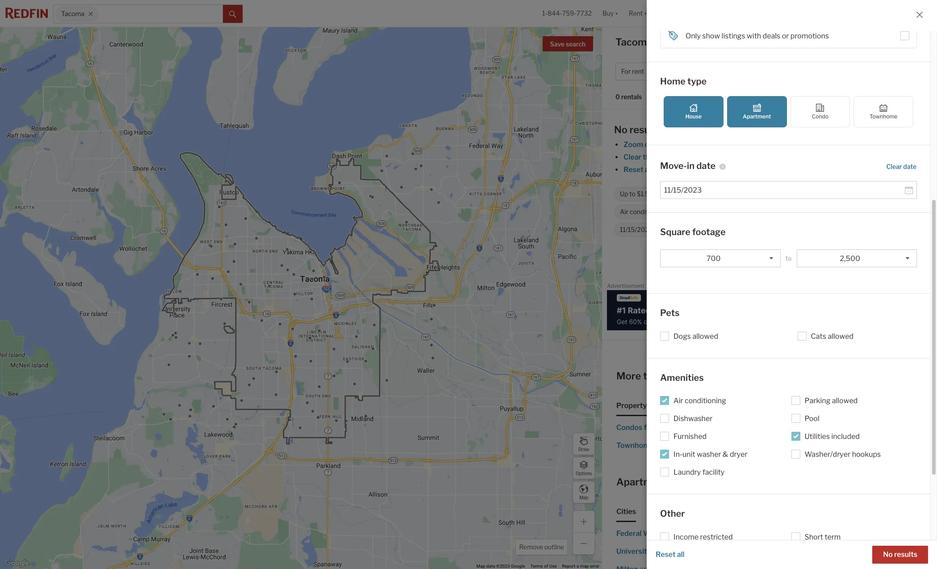 Task type: describe. For each thing, give the bounding box(es) containing it.
in for townhomes
[[687, 441, 693, 450]]

recommended
[[669, 93, 715, 101]]

rent left near
[[691, 476, 711, 488]]

for rent
[[622, 68, 645, 75]]

the
[[643, 153, 655, 161]]

types
[[649, 401, 669, 410]]

for rent button
[[616, 63, 662, 80]]

to left tacoma link
[[786, 254, 792, 262]]

apartments for gig harbor
[[809, 529, 848, 538]]

houses for rent
[[770, 423, 823, 432]]

terms of use link
[[531, 564, 557, 569]]

outline
[[545, 543, 565, 551]]

condos
[[617, 423, 643, 432]]

rent inside houses for rent link
[[809, 423, 823, 432]]

in left one
[[688, 160, 695, 171]]

tacoma up washer
[[694, 441, 721, 450]]

allowed for cats allowed
[[829, 332, 854, 340]]

1 vertical spatial utilities included
[[805, 432, 861, 441]]

•
[[647, 94, 649, 101]]

save search
[[551, 40, 586, 48]]

house
[[686, 113, 702, 120]]

more
[[617, 370, 642, 382]]

0 horizontal spatial included
[[799, 208, 824, 216]]

apartments for apartments for rent near tacoma
[[617, 476, 674, 488]]

for for condos for rent
[[644, 423, 654, 432]]

place
[[653, 547, 672, 556]]

1 horizontal spatial utilities
[[805, 432, 831, 441]]

pets
[[661, 308, 680, 318]]

washer/dryer
[[712, 208, 750, 216]]

rental buildings
[[651, 507, 705, 516]]

federal
[[617, 529, 642, 538]]

only
[[686, 32, 701, 40]]

only show listings with deals or promotions
[[686, 32, 830, 40]]

short term
[[805, 533, 842, 541]]

House checkbox
[[664, 96, 724, 127]]

bedrooms
[[684, 401, 718, 410]]

data
[[487, 564, 496, 569]]

townhome
[[870, 113, 898, 120]]

below
[[772, 165, 792, 174]]

hookups
[[853, 450, 882, 459]]

apartment
[[744, 113, 772, 120]]

:
[[667, 93, 668, 101]]

dishwasher
[[674, 414, 713, 423]]

tacoma left remove tacoma image
[[61, 10, 84, 18]]

to inside zoom out clear the map boundary reset all filters or remove one of your filters below to see more homes
[[793, 165, 800, 174]]

0 horizontal spatial air conditioning
[[621, 208, 667, 216]]

rent inside condos for rent link
[[656, 423, 670, 432]]

for for apartments for rent near tacoma
[[676, 476, 689, 488]]

for for apartments for rent
[[847, 547, 857, 556]]

allowed for dogs allowed
[[693, 332, 719, 340]]

remove utilities included image
[[829, 209, 834, 215]]

Condo checkbox
[[791, 96, 851, 127]]

0 horizontal spatial date
[[680, 226, 693, 234]]

844-
[[548, 10, 563, 17]]

more
[[815, 165, 833, 174]]

type
[[688, 76, 707, 87]]

all inside button
[[678, 550, 685, 559]]

gig harbor apartments for rent
[[770, 529, 874, 538]]

reset all button
[[656, 546, 685, 564]]

map for map
[[580, 495, 589, 500]]

remove 700-2,500 sq. ft. image
[[903, 191, 908, 197]]

washer
[[697, 450, 722, 459]]

0
[[616, 93, 620, 101]]

home
[[661, 76, 686, 87]]

in-unit washer/dryer
[[691, 208, 750, 216]]

deals
[[763, 32, 781, 40]]

759-
[[563, 10, 577, 17]]

0 horizontal spatial no
[[615, 124, 628, 135]]

0 vertical spatial results
[[630, 124, 662, 135]]

zoom
[[624, 140, 644, 149]]

options
[[576, 471, 592, 476]]

©2023
[[497, 564, 510, 569]]

0 vertical spatial or
[[783, 32, 790, 40]]

other
[[661, 508, 686, 519]]

condo
[[813, 113, 829, 120]]

townhomes for rent in tacoma
[[617, 441, 721, 450]]

laundry facility
[[674, 468, 725, 477]]

1 vertical spatial air
[[674, 397, 684, 405]]

advertisement
[[608, 283, 645, 289]]

in-unit washer & dryer
[[674, 450, 748, 459]]

draw button
[[573, 433, 595, 455]]

0 horizontal spatial utilities
[[775, 208, 797, 216]]

submit search image
[[229, 11, 236, 18]]

in- for in-unit washer/dryer
[[691, 208, 699, 216]]

reset all filters button
[[624, 165, 675, 174]]

parking allowed
[[805, 397, 859, 405]]

see
[[802, 165, 814, 174]]

condos for rent link
[[617, 422, 765, 434]]

cats
[[812, 332, 827, 340]]

google
[[511, 564, 525, 569]]

parking
[[805, 397, 831, 405]]

university place apartments for rent
[[617, 547, 739, 556]]

terms of use
[[531, 564, 557, 569]]

beds
[[685, 190, 699, 198]]

report for report a map error
[[563, 564, 576, 569]]

square footage
[[661, 226, 726, 237]]

remove outline button
[[517, 540, 568, 555]]

furnished
[[674, 432, 707, 441]]

for
[[622, 68, 631, 75]]

map region
[[0, 0, 675, 569]]

1 horizontal spatial conditioning
[[685, 397, 727, 405]]

remove 11/15/2023 move-in date image
[[698, 227, 704, 232]]

dryer
[[730, 450, 748, 459]]

price element
[[783, 394, 800, 416]]

term
[[825, 533, 842, 541]]

11/15/2023
[[621, 226, 653, 234]]

rent down restricted
[[725, 547, 739, 556]]

cities element
[[617, 500, 637, 522]]

error
[[591, 564, 600, 569]]

save search button
[[543, 36, 594, 51]]

a
[[577, 564, 579, 569]]

700
[[707, 254, 721, 263]]



Task type: locate. For each thing, give the bounding box(es) containing it.
utilities included
[[775, 208, 824, 216], [805, 432, 861, 441]]

search
[[566, 40, 586, 48]]

&
[[723, 450, 729, 459]]

1 vertical spatial all
[[678, 550, 685, 559]]

homes
[[834, 165, 857, 174]]

rent up townhomes for rent in tacoma
[[656, 423, 670, 432]]

map down options
[[580, 495, 589, 500]]

rentals
[[622, 93, 643, 101]]

0 vertical spatial no results
[[615, 124, 662, 135]]

apartments for university place
[[674, 547, 712, 556]]

federal way apartments for rent
[[617, 529, 726, 538]]

of right one
[[726, 165, 733, 174]]

rent inside for rent button
[[633, 68, 645, 75]]

0 horizontal spatial or
[[676, 165, 683, 174]]

for up rental buildings element
[[676, 476, 689, 488]]

report a map error
[[563, 564, 600, 569]]

tacoma rentals
[[616, 36, 691, 48]]

0 vertical spatial of
[[726, 165, 733, 174]]

1 horizontal spatial included
[[832, 432, 861, 441]]

redfin link
[[717, 257, 739, 266]]

allowed right cats
[[829, 332, 854, 340]]

0 vertical spatial map
[[656, 153, 671, 161]]

1 horizontal spatial reset
[[656, 550, 676, 559]]

for right townhomes on the right bottom of the page
[[660, 441, 670, 450]]

1 horizontal spatial date
[[697, 160, 716, 171]]

use
[[550, 564, 557, 569]]

rent up living
[[712, 529, 726, 538]]

apartments up university place apartments for rent
[[660, 529, 699, 538]]

results inside button
[[895, 550, 918, 559]]

unit for washer
[[683, 450, 696, 459]]

1 horizontal spatial air conditioning
[[674, 397, 727, 405]]

dogs
[[674, 332, 692, 340]]

income
[[674, 533, 699, 541]]

Apartment checkbox
[[728, 96, 788, 127]]

washer/dryer
[[805, 450, 851, 459]]

rentals
[[655, 36, 691, 48]]

to right up
[[630, 190, 636, 198]]

clear down zoom
[[624, 153, 642, 161]]

1-844-759-7732 link
[[543, 10, 592, 17]]

apartments up rental
[[617, 476, 674, 488]]

1 horizontal spatial unit
[[699, 208, 710, 216]]

all
[[645, 165, 653, 174], [678, 550, 685, 559]]

included left remove utilities included icon
[[799, 208, 824, 216]]

0 vertical spatial in-
[[691, 208, 699, 216]]

1 vertical spatial reset
[[656, 550, 676, 559]]

senior living
[[674, 551, 715, 559]]

2 horizontal spatial date
[[904, 163, 917, 170]]

1 horizontal spatial no
[[884, 550, 894, 559]]

up
[[621, 190, 629, 198]]

tacoma up hookups
[[848, 441, 874, 450]]

unit up remove 11/15/2023 move-in date image
[[699, 208, 710, 216]]

date up 'beds'
[[697, 160, 716, 171]]

allowed up houses for rent link
[[833, 397, 859, 405]]

google image
[[2, 557, 32, 569]]

0 horizontal spatial results
[[630, 124, 662, 135]]

for for houses for rent
[[797, 423, 807, 432]]

Select your move-in date text field
[[665, 186, 906, 194]]

0 horizontal spatial apartments
[[617, 476, 674, 488]]

1 vertical spatial included
[[832, 432, 861, 441]]

in for more
[[693, 370, 701, 382]]

move-in date
[[661, 160, 716, 171]]

in- down 'beds'
[[691, 208, 699, 216]]

air down up
[[621, 208, 629, 216]]

0 vertical spatial reset
[[624, 165, 644, 174]]

1 horizontal spatial in-
[[691, 208, 699, 216]]

date up remove 700-2,500 sq. ft. image
[[904, 163, 917, 170]]

clear
[[624, 153, 642, 161], [887, 163, 903, 170]]

apartments
[[660, 529, 699, 538], [809, 529, 848, 538], [674, 547, 712, 556], [807, 547, 846, 556]]

university
[[617, 547, 652, 556]]

1 vertical spatial map
[[581, 564, 589, 569]]

option group containing house
[[664, 96, 914, 127]]

cats allowed
[[812, 332, 854, 340]]

conditioning down $1.5k
[[630, 208, 667, 216]]

sort
[[653, 93, 667, 101]]

living
[[697, 551, 715, 559]]

0 vertical spatial utilities
[[775, 208, 797, 216]]

date left remove 11/15/2023 move-in date image
[[680, 226, 693, 234]]

tacoma up for rent on the right
[[616, 36, 653, 48]]

1 horizontal spatial of
[[726, 165, 733, 174]]

for up washer/dryer
[[813, 441, 823, 450]]

1 horizontal spatial map
[[656, 153, 671, 161]]

utilities included down select your move-in date text field
[[775, 208, 824, 216]]

houses for rent link
[[770, 422, 918, 434]]

utilities down select your move-in date text field
[[775, 208, 797, 216]]

1 vertical spatial results
[[895, 550, 918, 559]]

0 horizontal spatial clear
[[624, 153, 642, 161]]

report inside report ad button
[[913, 284, 927, 289]]

income restricted
[[674, 533, 733, 541]]

0 vertical spatial clear
[[624, 153, 642, 161]]

results
[[630, 124, 662, 135], [895, 550, 918, 559]]

remove air conditioning image
[[671, 209, 677, 215]]

property types
[[617, 401, 669, 410]]

all inside zoom out clear the map boundary reset all filters or remove one of your filters below to see more homes
[[645, 165, 653, 174]]

1 vertical spatial no results
[[884, 550, 918, 559]]

1 vertical spatial utilities
[[805, 432, 831, 441]]

tacoma up 'bedrooms' 'element'
[[703, 370, 740, 382]]

near
[[713, 476, 734, 488]]

1 vertical spatial clear
[[887, 163, 903, 170]]

1 vertical spatial unit
[[683, 450, 696, 459]]

map for map data ©2023 google
[[477, 564, 486, 569]]

filters down clear the map boundary button
[[654, 165, 674, 174]]

rent up washer/dryer
[[825, 441, 839, 450]]

for right condos
[[644, 423, 654, 432]]

1 vertical spatial of
[[545, 564, 549, 569]]

in- down townhomes for rent in tacoma
[[674, 450, 683, 459]]

ad region
[[608, 290, 933, 330]]

rent inside apartments for rent link
[[859, 547, 872, 556]]

in-
[[691, 208, 699, 216], [674, 450, 683, 459]]

no inside no results button
[[884, 550, 894, 559]]

1 horizontal spatial report
[[913, 284, 927, 289]]

bedrooms element
[[684, 394, 718, 416]]

1 horizontal spatial no results
[[884, 550, 918, 559]]

clear date button
[[887, 158, 918, 174]]

no results inside button
[[884, 550, 918, 559]]

clear up remove 700-2,500 sq. ft. image
[[887, 163, 903, 170]]

map
[[580, 495, 589, 500], [477, 564, 486, 569]]

to left see
[[793, 165, 800, 174]]

1 filters from the left
[[654, 165, 674, 174]]

apartments for rent in tacoma
[[770, 441, 874, 450]]

0 horizontal spatial report
[[563, 564, 576, 569]]

for down pool
[[797, 423, 807, 432]]

of
[[726, 165, 733, 174], [545, 564, 549, 569]]

1 horizontal spatial apartments
[[770, 441, 812, 450]]

of inside zoom out clear the map boundary reset all filters or remove one of your filters below to see more homes
[[726, 165, 733, 174]]

None search field
[[99, 5, 223, 23]]

clear the map boundary button
[[624, 153, 705, 161]]

1 vertical spatial conditioning
[[685, 397, 727, 405]]

map right the
[[656, 153, 671, 161]]

apartments down income
[[674, 547, 712, 556]]

home type
[[661, 76, 707, 87]]

apartments for rent near tacoma
[[617, 476, 773, 488]]

in- for in-unit washer & dryer
[[674, 450, 683, 459]]

conditioning up dishwasher
[[685, 397, 727, 405]]

remove in-unit washer/dryer image
[[756, 209, 761, 215]]

in up washer/dryer hookups
[[840, 441, 846, 450]]

report left ad
[[913, 284, 927, 289]]

report
[[913, 284, 927, 289], [563, 564, 576, 569]]

harbor
[[783, 529, 807, 538]]

1 vertical spatial apartments
[[617, 476, 674, 488]]

filters
[[654, 165, 674, 174], [751, 165, 770, 174]]

utilities
[[775, 208, 797, 216], [805, 432, 831, 441]]

report a map error link
[[563, 564, 600, 569]]

map left data
[[477, 564, 486, 569]]

0 vertical spatial included
[[799, 208, 824, 216]]

short
[[805, 533, 824, 541]]

or inside zoom out clear the map boundary reset all filters or remove one of your filters below to see more homes
[[676, 165, 683, 174]]

0 horizontal spatial map
[[477, 564, 486, 569]]

or right "deals"
[[783, 32, 790, 40]]

2 filters from the left
[[751, 165, 770, 174]]

0 horizontal spatial map
[[581, 564, 589, 569]]

of left use
[[545, 564, 549, 569]]

rent right for
[[633, 68, 645, 75]]

apartments down houses for rent
[[770, 441, 812, 450]]

0 horizontal spatial filters
[[654, 165, 674, 174]]

remove up to $1.5k image
[[658, 191, 663, 197]]

remove tacoma image
[[88, 11, 94, 17]]

apartments down short term
[[807, 547, 846, 556]]

1 vertical spatial in-
[[674, 450, 683, 459]]

map inside zoom out clear the map boundary reset all filters or remove one of your filters below to see more homes
[[656, 153, 671, 161]]

0 vertical spatial apartments
[[770, 441, 812, 450]]

1 horizontal spatial or
[[783, 32, 790, 40]]

0 vertical spatial report
[[913, 284, 927, 289]]

clear inside zoom out clear the map boundary reset all filters or remove one of your filters below to see more homes
[[624, 153, 642, 161]]

rent up apartments for rent link
[[860, 529, 874, 538]]

reset inside zoom out clear the map boundary reset all filters or remove one of your filters below to see more homes
[[624, 165, 644, 174]]

0 rentals •
[[616, 93, 649, 101]]

tacoma right near
[[736, 476, 773, 488]]

0 horizontal spatial in-
[[674, 450, 683, 459]]

dogs allowed
[[674, 332, 719, 340]]

up to $1.5k
[[621, 190, 653, 198]]

map inside map button
[[580, 495, 589, 500]]

$1.5k
[[637, 190, 653, 198]]

apartments up apartments for rent
[[809, 529, 848, 538]]

rent left no results button
[[859, 547, 872, 556]]

out
[[645, 140, 657, 149]]

townhomes
[[617, 441, 658, 450]]

map right a
[[581, 564, 589, 569]]

allowed right the dogs
[[693, 332, 719, 340]]

2,500
[[841, 254, 861, 263]]

remove outline
[[520, 543, 565, 551]]

air conditioning down $1.5k
[[621, 208, 667, 216]]

map button
[[573, 481, 595, 503]]

1 horizontal spatial map
[[580, 495, 589, 500]]

report for report ad
[[913, 284, 927, 289]]

draw
[[579, 446, 590, 452]]

Townhome checkbox
[[854, 96, 914, 127]]

move-
[[655, 226, 673, 234]]

cities
[[617, 507, 637, 516]]

1 vertical spatial report
[[563, 564, 576, 569]]

0 vertical spatial unit
[[699, 208, 710, 216]]

or down boundary on the top of page
[[676, 165, 683, 174]]

clear inside button
[[887, 163, 903, 170]]

1 horizontal spatial all
[[678, 550, 685, 559]]

price
[[783, 401, 800, 410]]

utilities up apartments for rent in tacoma on the right bottom
[[805, 432, 831, 441]]

1 vertical spatial map
[[477, 564, 486, 569]]

1 horizontal spatial air
[[674, 397, 684, 405]]

air conditioning up dishwasher
[[674, 397, 727, 405]]

reset all
[[656, 550, 685, 559]]

for
[[644, 423, 654, 432], [797, 423, 807, 432], [660, 441, 670, 450], [813, 441, 823, 450], [676, 476, 689, 488], [701, 529, 710, 538], [849, 529, 859, 538], [714, 547, 724, 556], [847, 547, 857, 556]]

1 horizontal spatial filters
[[751, 165, 770, 174]]

0 horizontal spatial conditioning
[[630, 208, 667, 216]]

for for townhomes for rent in tacoma
[[660, 441, 670, 450]]

property types element
[[617, 394, 669, 416]]

1 horizontal spatial clear
[[887, 163, 903, 170]]

no
[[615, 124, 628, 135], [884, 550, 894, 559]]

to right more at the right bottom of page
[[644, 370, 654, 382]]

rent
[[633, 68, 645, 75], [656, 423, 670, 432], [809, 423, 823, 432], [671, 441, 685, 450], [825, 441, 839, 450], [691, 476, 711, 488], [712, 529, 726, 538], [860, 529, 874, 538], [725, 547, 739, 556], [859, 547, 872, 556]]

utilities included up apartments for rent in tacoma on the right bottom
[[805, 432, 861, 441]]

ad
[[928, 284, 933, 289]]

option group
[[664, 96, 914, 127]]

0 vertical spatial all
[[645, 165, 653, 174]]

tacoma left 2,500
[[797, 257, 824, 266]]

for down gig harbor apartments for rent
[[847, 547, 857, 556]]

for up apartments for rent link
[[849, 529, 859, 538]]

terms
[[531, 564, 543, 569]]

zoom out button
[[624, 140, 657, 149]]

1 vertical spatial no
[[884, 550, 894, 559]]

0 horizontal spatial of
[[545, 564, 549, 569]]

for for apartments for rent in tacoma
[[813, 441, 823, 450]]

0 vertical spatial utilities included
[[775, 208, 824, 216]]

0 vertical spatial air conditioning
[[621, 208, 667, 216]]

0 horizontal spatial unit
[[683, 450, 696, 459]]

0 horizontal spatial no results
[[615, 124, 662, 135]]

footage
[[693, 226, 726, 237]]

your
[[734, 165, 749, 174]]

remove
[[685, 165, 710, 174]]

air
[[621, 208, 629, 216], [674, 397, 684, 405]]

unit for washer/dryer
[[699, 208, 710, 216]]

air conditioning
[[621, 208, 667, 216], [674, 397, 727, 405]]

amenities
[[661, 372, 704, 383]]

in for apartments
[[840, 441, 846, 450]]

0 vertical spatial air
[[621, 208, 629, 216]]

rental buildings element
[[651, 500, 705, 522]]

listings
[[722, 32, 746, 40]]

in right explore
[[693, 370, 701, 382]]

with
[[748, 32, 762, 40]]

1 vertical spatial or
[[676, 165, 683, 174]]

sort :
[[653, 93, 668, 101]]

0 horizontal spatial all
[[645, 165, 653, 174]]

rent down pool
[[809, 423, 823, 432]]

1 vertical spatial air conditioning
[[674, 397, 727, 405]]

filters right your
[[751, 165, 770, 174]]

in down furnished
[[687, 441, 693, 450]]

0 vertical spatial conditioning
[[630, 208, 667, 216]]

0 vertical spatial map
[[580, 495, 589, 500]]

1 horizontal spatial results
[[895, 550, 918, 559]]

0 horizontal spatial air
[[621, 208, 629, 216]]

report ad button
[[913, 284, 933, 291]]

in
[[688, 160, 695, 171], [673, 226, 678, 234], [693, 370, 701, 382], [687, 441, 693, 450], [840, 441, 846, 450]]

included up washer/dryer hookups
[[832, 432, 861, 441]]

square
[[661, 226, 691, 237]]

allowed for parking allowed
[[833, 397, 859, 405]]

report left a
[[563, 564, 576, 569]]

unit down furnished
[[683, 450, 696, 459]]

rent down furnished
[[671, 441, 685, 450]]

move-
[[661, 160, 688, 171]]

for right income
[[701, 529, 710, 538]]

0 horizontal spatial reset
[[624, 165, 644, 174]]

restricted
[[701, 533, 733, 541]]

0 vertical spatial no
[[615, 124, 628, 135]]

air right types
[[674, 397, 684, 405]]

apartments for apartments for rent in tacoma
[[770, 441, 812, 450]]

reset inside button
[[656, 550, 676, 559]]

for down restricted
[[714, 547, 724, 556]]

date inside clear date button
[[904, 163, 917, 170]]

apartments for federal way
[[660, 529, 699, 538]]

explore
[[656, 370, 691, 382]]

more to explore in tacoma
[[617, 370, 740, 382]]

in down remove air conditioning 'image'
[[673, 226, 678, 234]]



Task type: vqa. For each thing, say whether or not it's contained in the screenshot.
Selling Resources ▾
no



